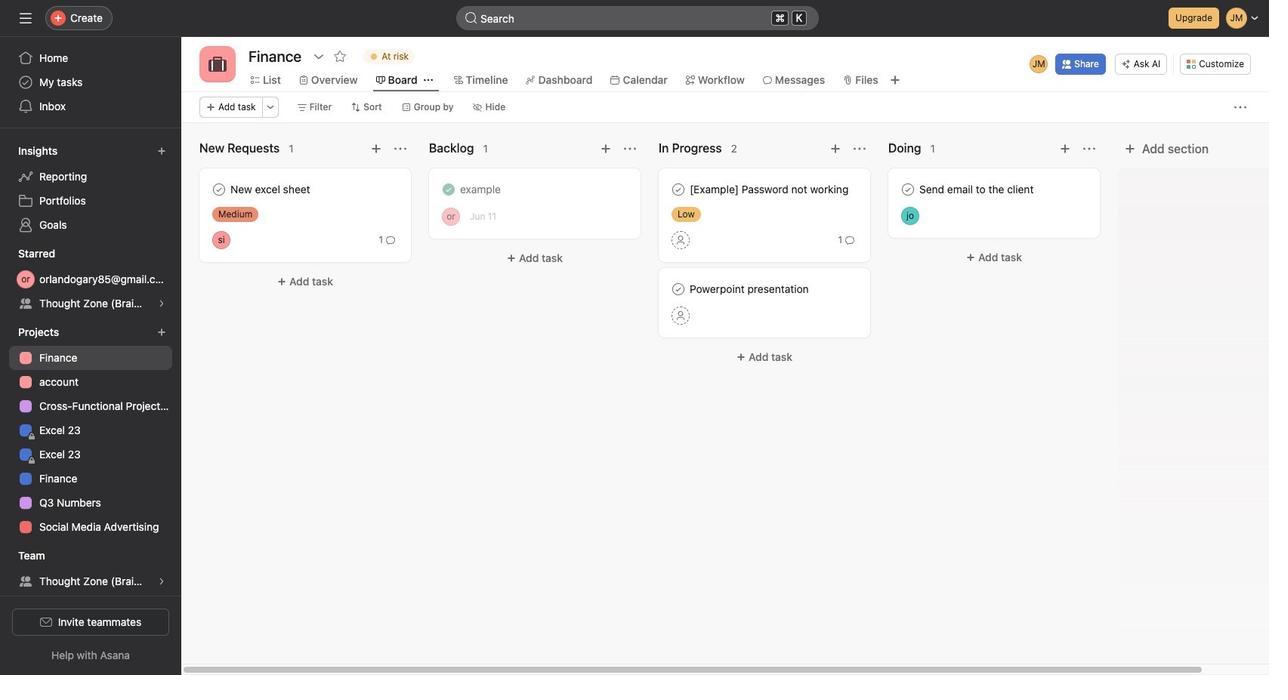 Task type: locate. For each thing, give the bounding box(es) containing it.
1 horizontal spatial more section actions image
[[624, 143, 636, 155]]

0 horizontal spatial mark complete image
[[210, 181, 228, 199]]

None field
[[456, 6, 819, 30]]

0 horizontal spatial add task image
[[370, 143, 382, 155]]

add to starred image
[[334, 51, 346, 63]]

briefcase image
[[209, 55, 227, 73]]

1 comment image for more section actions image for third add task icon from right
[[386, 236, 395, 245]]

2 horizontal spatial add task image
[[1060, 143, 1072, 155]]

more actions image
[[266, 103, 275, 112]]

si image
[[218, 231, 225, 249]]

add task image
[[830, 143, 842, 155]]

insights element
[[0, 138, 181, 240]]

Completed checkbox
[[440, 181, 458, 199]]

new project or portfolio image
[[157, 328, 166, 337]]

tab actions image
[[424, 76, 433, 85]]

1 comment image for more section actions icon
[[846, 236, 855, 245]]

1 more section actions image from the left
[[394, 143, 407, 155]]

0 vertical spatial or image
[[447, 207, 456, 226]]

1 horizontal spatial 1 comment image
[[846, 236, 855, 245]]

0 horizontal spatial 1 comment image
[[386, 236, 395, 245]]

new insights image
[[157, 147, 166, 156]]

2 more section actions image from the left
[[624, 143, 636, 155]]

see details, thought zone (brainstorm space) image
[[157, 299, 166, 308], [157, 577, 166, 586]]

0 horizontal spatial mark complete checkbox
[[210, 181, 228, 199]]

Search tasks, projects, and more text field
[[456, 6, 819, 30]]

completed image
[[440, 181, 458, 199]]

1 horizontal spatial mark complete image
[[670, 280, 688, 299]]

3 add task image from the left
[[1060, 143, 1072, 155]]

2 horizontal spatial mark complete image
[[899, 181, 917, 199]]

1 horizontal spatial or image
[[447, 207, 456, 226]]

1 comment image
[[386, 236, 395, 245], [846, 236, 855, 245]]

add task image
[[370, 143, 382, 155], [600, 143, 612, 155], [1060, 143, 1072, 155]]

1 vertical spatial see details, thought zone (brainstorm space) image
[[157, 577, 166, 586]]

1 horizontal spatial mark complete checkbox
[[670, 181, 688, 199]]

0 vertical spatial see details, thought zone (brainstorm space) image
[[157, 299, 166, 308]]

2 horizontal spatial mark complete checkbox
[[899, 181, 917, 199]]

0 horizontal spatial or image
[[21, 271, 30, 289]]

2 1 comment image from the left
[[846, 236, 855, 245]]

mark complete image for third add task icon from right
[[210, 181, 228, 199]]

1 see details, thought zone (brainstorm space) image from the top
[[157, 299, 166, 308]]

global element
[[0, 37, 181, 128]]

see details, thought zone (brainstorm space) image inside the starred element
[[157, 299, 166, 308]]

1 1 comment image from the left
[[386, 236, 395, 245]]

1 vertical spatial or image
[[21, 271, 30, 289]]

3 mark complete checkbox from the left
[[899, 181, 917, 199]]

2 horizontal spatial more section actions image
[[1084, 143, 1096, 155]]

or image
[[447, 207, 456, 226], [21, 271, 30, 289]]

Mark complete checkbox
[[210, 181, 228, 199], [670, 181, 688, 199], [899, 181, 917, 199]]

mark complete image
[[210, 181, 228, 199], [899, 181, 917, 199], [670, 280, 688, 299]]

3 more section actions image from the left
[[1084, 143, 1096, 155]]

None text field
[[245, 43, 305, 70]]

more section actions image for third add task icon from left
[[1084, 143, 1096, 155]]

2 mark complete checkbox from the left
[[670, 181, 688, 199]]

1 mark complete checkbox from the left
[[210, 181, 228, 199]]

0 horizontal spatial more section actions image
[[394, 143, 407, 155]]

teams element
[[0, 543, 181, 597]]

1 horizontal spatial add task image
[[600, 143, 612, 155]]

projects element
[[0, 319, 181, 543]]

more section actions image
[[394, 143, 407, 155], [624, 143, 636, 155], [1084, 143, 1096, 155]]

starred element
[[0, 240, 181, 319]]

2 see details, thought zone (brainstorm space) image from the top
[[157, 577, 166, 586]]



Task type: vqa. For each thing, say whether or not it's contained in the screenshot.
Pick month image
no



Task type: describe. For each thing, give the bounding box(es) containing it.
more section actions image for second add task icon from the left
[[624, 143, 636, 155]]

hide sidebar image
[[20, 12, 32, 24]]

jm image
[[1033, 55, 1046, 73]]

mark complete checkbox for more section actions image for third add task icon from right's 1 comment icon
[[210, 181, 228, 199]]

1 add task image from the left
[[370, 143, 382, 155]]

more section actions image for third add task icon from right
[[394, 143, 407, 155]]

more section actions image
[[854, 143, 866, 155]]

jo image
[[907, 207, 914, 225]]

mark complete image
[[670, 181, 688, 199]]

show options image
[[313, 51, 325, 63]]

mark complete image for third add task icon from left
[[899, 181, 917, 199]]

more actions image
[[1235, 101, 1247, 113]]

add tab image
[[889, 74, 901, 86]]

Mark complete checkbox
[[670, 280, 688, 299]]

see details, thought zone (brainstorm space) image inside teams element
[[157, 577, 166, 586]]

mark complete checkbox for 1 comment icon for more section actions icon
[[670, 181, 688, 199]]

2 add task image from the left
[[600, 143, 612, 155]]

isinverse image
[[466, 12, 478, 24]]

or image inside the starred element
[[21, 271, 30, 289]]



